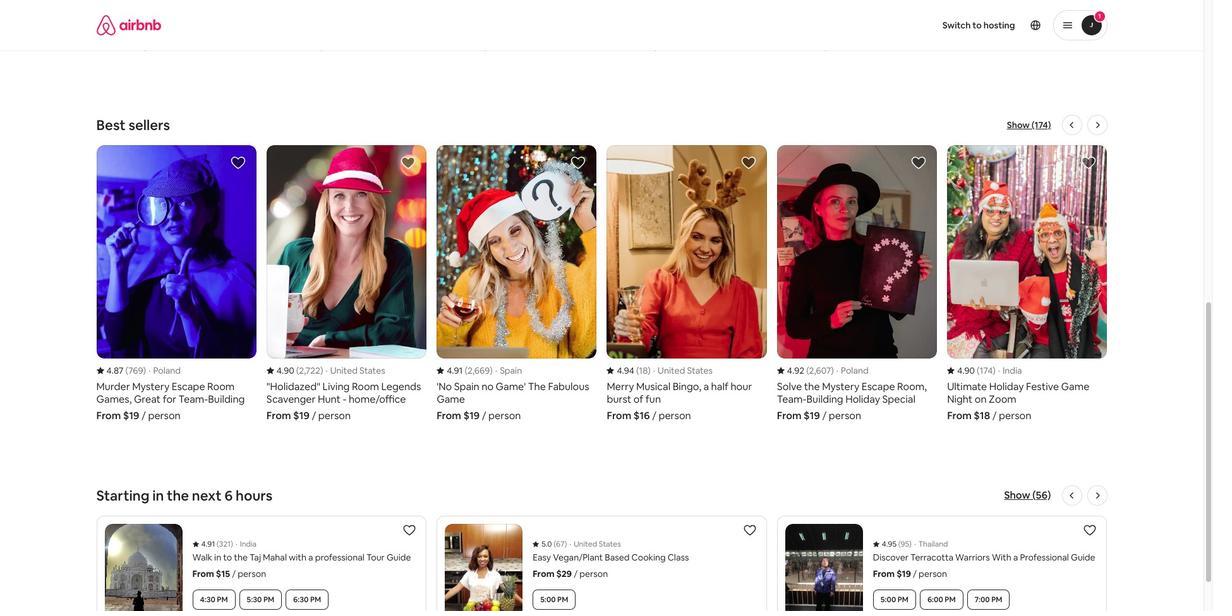 Task type: vqa. For each thing, say whether or not it's contained in the screenshot.
the privacy policy .
no



Task type: locate. For each thing, give the bounding box(es) containing it.
)
[[143, 365, 146, 376], [320, 365, 323, 376], [490, 365, 493, 376], [648, 365, 651, 376], [831, 365, 834, 376], [993, 365, 996, 376], [231, 539, 233, 549], [565, 539, 567, 549], [909, 539, 912, 549]]

· left spain
[[495, 365, 497, 376]]

2 horizontal spatial united
[[658, 365, 685, 376]]

/ inside ultimate holiday festive game night on zoom group
[[993, 409, 997, 422]]

from $15 / person
[[192, 568, 266, 580]]

from $19 / person for 2,722
[[267, 409, 351, 422]]

rating 4.90 out of 5; 174 reviews image
[[947, 365, 996, 376]]

$19 for 2,722
[[293, 409, 310, 422]]

0 horizontal spatial · united states
[[326, 365, 385, 376]]

pm right the 6:00
[[945, 595, 956, 605]]

poland inside solve the mystery escape room, team-building holiday special group
[[841, 365, 869, 376]]

from $19 / person down 769
[[96, 409, 181, 422]]

67
[[556, 539, 565, 549]]

pm right the 5:30
[[263, 595, 274, 605]]

from $29 / person
[[533, 568, 608, 580]]

from
[[947, 26, 972, 39], [96, 38, 121, 52], [267, 38, 291, 52], [437, 38, 461, 52], [607, 38, 631, 52], [777, 38, 802, 52], [96, 409, 121, 422], [267, 409, 291, 422], [437, 409, 461, 422], [607, 409, 631, 422], [777, 409, 802, 422], [947, 409, 972, 422], [192, 568, 214, 580], [533, 568, 555, 580], [873, 568, 895, 580]]

(174)
[[1032, 119, 1051, 131]]

4.91 ( 321 )
[[201, 539, 233, 549]]

poland for 4.92 ( 2,607 )
[[841, 365, 869, 376]]

india for 4.91 ( 321 )
[[240, 539, 257, 549]]

from inside merry musical bingo, a half hour burst of fun 'group'
[[607, 409, 631, 422]]

india right 321
[[240, 539, 257, 549]]

1 horizontal spatial 5:00
[[881, 595, 896, 605]]

profile element
[[712, 0, 1107, 51]]

spain
[[500, 365, 522, 376]]

· for 4.94 ( 18 )
[[653, 365, 655, 376]]

· inside merry musical bingo, a half hour burst of fun 'group'
[[653, 365, 655, 376]]

· for 4.91 ( 2,669 )
[[495, 365, 497, 376]]

· for 4.90 ( 2,722 )
[[326, 365, 328, 376]]

united for from $19 / person
[[330, 365, 358, 376]]

4.94 ( 18 )
[[617, 365, 651, 376]]

· united states right 2,722
[[326, 365, 385, 376]]

( inside "holidazed" living room legends scavenger hunt - home/office group
[[296, 365, 299, 376]]

) inside solve the mystery escape room, team-building holiday special group
[[831, 365, 834, 376]]

merry musical bingo, a half hour burst of fun group
[[607, 145, 767, 422]]

· inside ultimate holiday festive game night on zoom group
[[998, 365, 1000, 376]]

· poland inside solve the mystery escape room, team-building holiday special group
[[837, 365, 869, 376]]

( inside solve the mystery escape room, team-building holiday special group
[[806, 365, 809, 376]]

· for 4.90 ( 174 )
[[998, 365, 1000, 376]]

( inside merry musical bingo, a half hour burst of fun 'group'
[[636, 365, 639, 376]]

4.90
[[277, 365, 294, 376], [957, 365, 975, 376]]

4.94
[[617, 365, 634, 376]]

2 · poland from the left
[[837, 365, 869, 376]]

hosting
[[984, 20, 1015, 31]]

4.91 left 321
[[201, 539, 215, 549]]

states right the 18
[[687, 365, 713, 376]]

0 vertical spatial show
[[1007, 119, 1030, 131]]

$19 for 2,607
[[804, 409, 820, 422]]

· united states
[[326, 365, 385, 376], [653, 365, 713, 376], [570, 539, 621, 549]]

) inside ultimate holiday festive game night on zoom group
[[993, 365, 996, 376]]

solve the mystery escape room, team-building holiday special group
[[777, 145, 937, 422]]

· spain
[[495, 365, 522, 376]]

show (56)
[[1004, 489, 1051, 502]]

( inside murder mystery escape room games, great for team-building 'group'
[[125, 365, 128, 376]]

person inside "holidazed" living room legends scavenger hunt - home/office group
[[318, 409, 351, 422]]

( inside the 'no spain no game' the fabulous game group
[[465, 365, 468, 376]]

from $8 / person
[[947, 26, 1027, 39], [96, 38, 176, 52], [607, 38, 687, 52], [777, 38, 857, 52]]

2,607
[[809, 365, 831, 376]]

2 pm from the left
[[263, 595, 274, 605]]

india right 174
[[1003, 365, 1022, 376]]

from $19 / person for 2,607
[[777, 409, 861, 422]]

1 horizontal spatial 5:00 pm link
[[873, 590, 916, 610]]

4.91 inside the 'no spain no game' the fabulous game group
[[447, 365, 463, 376]]

$19 down "4.90 ( 2,722 )"
[[293, 409, 310, 422]]

· india for 4.90 ( 174 )
[[998, 365, 1022, 376]]

rating 4.91 out of 5; 2,669 reviews image
[[437, 365, 493, 376]]

united right the 18
[[658, 365, 685, 376]]

) inside murder mystery escape room games, great for team-building 'group'
[[143, 365, 146, 376]]

show left (174)
[[1007, 119, 1030, 131]]

5:00 down from $29 / person
[[540, 595, 556, 605]]

1 · poland from the left
[[149, 365, 181, 376]]

1 vertical spatial show
[[1004, 489, 1030, 502]]

person inside the 'no spain no game' the fabulous game group
[[489, 409, 521, 422]]

· poland inside murder mystery escape room games, great for team-building 'group'
[[149, 365, 181, 376]]

· right 174
[[998, 365, 1000, 376]]

save this experience image for 4.92 ( 2,607 )
[[911, 155, 926, 170]]

pm right 7:00
[[992, 595, 1002, 605]]

5:00 pm down $29
[[540, 595, 568, 605]]

· poland right 769
[[149, 365, 181, 376]]

4.90 ( 2,722 )
[[277, 365, 323, 376]]

from $19 / person inside the 'no spain no game' the fabulous game group
[[437, 409, 521, 422]]

) inside the 'no spain no game' the fabulous game group
[[490, 365, 493, 376]]

4:30 pm link
[[192, 590, 235, 610]]

· for 4.91 ( 321 )
[[236, 539, 237, 549]]

pm for '5:30 pm' link
[[263, 595, 274, 605]]

· inside the 'no spain no game' the fabulous game group
[[495, 365, 497, 376]]

) for 4.90 ( 2,722 )
[[320, 365, 323, 376]]

2 5:00 from the left
[[881, 595, 896, 605]]

4.90 left 2,722
[[277, 365, 294, 376]]

4.91 ( 2,669 )
[[447, 365, 493, 376]]

1 5:00 pm from the left
[[540, 595, 568, 605]]

) inside merry musical bingo, a half hour burst of fun 'group'
[[648, 365, 651, 376]]

save this experience image inside ultimate holiday festive game night on zoom group
[[1082, 155, 1097, 170]]

4.90 left 174
[[957, 365, 975, 376]]

) for 4.87 ( 769 )
[[143, 365, 146, 376]]

switch to hosting link
[[935, 12, 1023, 39]]

from $19 / person inside "holidazed" living room legends scavenger hunt - home/office group
[[267, 409, 351, 422]]

0 horizontal spatial states
[[360, 365, 385, 376]]

from $8 / person inside plan a dream japan vacation group
[[947, 26, 1027, 39]]

4.87
[[106, 365, 123, 376]]

pm left the 6:00
[[898, 595, 909, 605]]

5:00 pm link left the 6:00
[[873, 590, 916, 610]]

states inside merry musical bingo, a half hour burst of fun 'group'
[[687, 365, 713, 376]]

· right 2,722
[[326, 365, 328, 376]]

$19 inside murder mystery escape room games, great for team-building 'group'
[[123, 409, 139, 422]]

states up from $29 / person
[[599, 539, 621, 549]]

2,669
[[468, 365, 490, 376]]

1 vertical spatial 4.91
[[201, 539, 215, 549]]

0 horizontal spatial united
[[330, 365, 358, 376]]

·
[[149, 365, 151, 376], [326, 365, 328, 376], [495, 365, 497, 376], [653, 365, 655, 376], [837, 365, 839, 376], [998, 365, 1000, 376], [236, 539, 237, 549], [570, 539, 571, 549], [914, 539, 916, 549]]

$19 down 4.92 ( 2,607 )
[[804, 409, 820, 422]]

from inside murder mystery escape room games, great for team-building 'group'
[[96, 409, 121, 422]]

4.91 left 2,669
[[447, 365, 463, 376]]

0 vertical spatial 4.91
[[447, 365, 463, 376]]

1 4.90 from the left
[[277, 365, 294, 376]]

show
[[1007, 119, 1030, 131], [1004, 489, 1030, 502]]

2 save this experience image from the left
[[1082, 155, 1097, 170]]

states
[[360, 365, 385, 376], [687, 365, 713, 376], [599, 539, 621, 549]]

pm right 4:30
[[217, 595, 228, 605]]

0 horizontal spatial india
[[240, 539, 257, 549]]

from $19 / person down 2,607
[[777, 409, 861, 422]]

· thailand
[[914, 539, 948, 549]]

· inside "holidazed" living room legends scavenger hunt - home/office group
[[326, 365, 328, 376]]

( for 174
[[977, 365, 980, 376]]

rating 4.90 out of 5; 2,722 reviews image
[[267, 365, 323, 376]]

· poland for 4.92 ( 2,607 )
[[837, 365, 869, 376]]

/ inside merry musical bingo, a half hour burst of fun 'group'
[[652, 409, 657, 422]]

· united states right 67
[[570, 539, 621, 549]]

from $19 / person down 2,722
[[267, 409, 351, 422]]

· right the 18
[[653, 365, 655, 376]]

( for 2,722
[[296, 365, 299, 376]]

2 4.90 from the left
[[957, 365, 975, 376]]

from inside plan a dream japan vacation group
[[947, 26, 972, 39]]

united right 2,722
[[330, 365, 358, 376]]

1 poland from the left
[[153, 365, 181, 376]]

starting
[[96, 487, 149, 505]]

0 horizontal spatial · poland
[[149, 365, 181, 376]]

( for 67
[[554, 539, 556, 549]]

$19 for 769
[[123, 409, 139, 422]]

· right 769
[[149, 365, 151, 376]]

0 horizontal spatial 5:00
[[540, 595, 556, 605]]

4:30
[[200, 595, 215, 605]]

$19 down '4.91 ( 2,669 )'
[[463, 409, 480, 422]]

united inside merry musical bingo, a half hour burst of fun 'group'
[[658, 365, 685, 376]]

/
[[988, 26, 993, 39], [137, 38, 142, 52], [313, 38, 317, 52], [478, 38, 482, 52], [648, 38, 652, 52], [818, 38, 822, 52], [142, 409, 146, 422], [312, 409, 316, 422], [482, 409, 486, 422], [652, 409, 657, 422], [822, 409, 827, 422], [993, 409, 997, 422], [232, 568, 236, 580], [574, 568, 578, 580], [913, 568, 917, 580]]

· united states inside "holidazed" living room legends scavenger hunt - home/office group
[[326, 365, 385, 376]]

/ inside 'learn & plan a kyoto trip with local advisor yuko' group
[[137, 38, 142, 52]]

show for starting in the next 6 hours
[[1004, 489, 1030, 502]]

4.91
[[447, 365, 463, 376], [201, 539, 215, 549]]

18
[[639, 365, 648, 376]]

5:00 pm link down $29
[[533, 590, 576, 610]]

save this experience image
[[401, 155, 416, 170], [1082, 155, 1097, 170]]

5.0 ( 67 )
[[542, 539, 567, 549]]

· right 2,607
[[837, 365, 839, 376]]

(56)
[[1033, 489, 1051, 502]]

india
[[1003, 365, 1022, 376], [240, 539, 257, 549]]

3 save this experience image from the left
[[741, 155, 756, 170]]

$15
[[216, 568, 230, 580]]

· india for 4.91 ( 321 )
[[236, 539, 257, 549]]

to
[[973, 20, 982, 31]]

0 horizontal spatial 5:00 pm
[[540, 595, 568, 605]]

4.91 for 4.91 ( 321 )
[[201, 539, 215, 549]]

· for 4.87 ( 769 )
[[149, 365, 151, 376]]

from $19 / person for 2,669
[[437, 409, 521, 422]]

1 horizontal spatial 5:00 pm
[[881, 595, 909, 605]]

save this experience image
[[231, 155, 246, 170], [571, 155, 586, 170], [741, 155, 756, 170], [911, 155, 926, 170]]

states right 2,722
[[360, 365, 385, 376]]

· inside murder mystery escape room games, great for team-building 'group'
[[149, 365, 151, 376]]

0 horizontal spatial 4.91
[[201, 539, 215, 549]]

· inside solve the mystery escape room, team-building holiday special group
[[837, 365, 839, 376]]

5:30
[[247, 595, 262, 605]]

best
[[96, 116, 126, 134]]

pm right 6:30
[[310, 595, 321, 605]]

pm down $29
[[557, 595, 568, 605]]

1 save this experience image from the left
[[231, 155, 246, 170]]

5:00 pm
[[540, 595, 568, 605], [881, 595, 909, 605]]

· poland right 2,607
[[837, 365, 869, 376]]

1 horizontal spatial india
[[1003, 365, 1022, 376]]

2 horizontal spatial · united states
[[653, 365, 713, 376]]

$47
[[293, 38, 311, 52]]

poland inside murder mystery escape room games, great for team-building 'group'
[[153, 365, 181, 376]]

show left (56)
[[1004, 489, 1030, 502]]

$19 inside the 'no spain no game' the fabulous game group
[[463, 409, 480, 422]]

from inside "holidazed" living room legends scavenger hunt - home/office group
[[267, 409, 291, 422]]

5.0
[[542, 539, 552, 549]]

$19 inside solve the mystery escape room, team-building holiday special group
[[804, 409, 820, 422]]

/ inside group
[[312, 409, 316, 422]]

· india right 174
[[998, 365, 1022, 376]]

'no spain no game' the fabulous game group
[[437, 145, 597, 422]]

0 horizontal spatial save this experience image
[[401, 155, 416, 170]]

· poland
[[149, 365, 181, 376], [837, 365, 869, 376]]

6:00 pm
[[928, 595, 956, 605]]

· right 321
[[236, 539, 237, 549]]

0 horizontal spatial 4.90
[[277, 365, 294, 376]]

5:00 pm link
[[533, 590, 576, 610], [873, 590, 916, 610]]

1 horizontal spatial 4.91
[[447, 365, 463, 376]]

switch
[[943, 20, 971, 31]]

( for 321
[[217, 539, 219, 549]]

india for 4.90 ( 174 )
[[1003, 365, 1022, 376]]

united right 67
[[574, 539, 597, 549]]

) for 4.95 ( 95 )
[[909, 539, 912, 549]]

0 horizontal spatial · india
[[236, 539, 257, 549]]

1 pm from the left
[[217, 595, 228, 605]]

· india right 321
[[236, 539, 257, 549]]

5:00 pm left the 6:00
[[881, 595, 909, 605]]

(
[[125, 365, 128, 376], [296, 365, 299, 376], [465, 365, 468, 376], [636, 365, 639, 376], [806, 365, 809, 376], [977, 365, 980, 376], [217, 539, 219, 549], [554, 539, 556, 549], [898, 539, 901, 549]]

pm for 4:30 pm link
[[217, 595, 228, 605]]

5:00 left the 6:00
[[881, 595, 896, 605]]

rating 4.91 out of 5; 321 reviews image
[[192, 539, 233, 549]]

poland right 769
[[153, 365, 181, 376]]

$19 down 769
[[123, 409, 139, 422]]

0 horizontal spatial 5:00 pm link
[[533, 590, 576, 610]]

6
[[224, 487, 233, 505]]

7 pm from the left
[[992, 595, 1002, 605]]

from $19 / person inside murder mystery escape room games, great for team-building 'group'
[[96, 409, 181, 422]]

0 horizontal spatial poland
[[153, 365, 181, 376]]

from $19 / person inside solve the mystery escape room, team-building holiday special group
[[777, 409, 861, 422]]

4.87 ( 769 )
[[106, 365, 146, 376]]

5:30 pm
[[247, 595, 274, 605]]

poland right 2,607
[[841, 365, 869, 376]]

· united states inside merry musical bingo, a half hour burst of fun 'group'
[[653, 365, 713, 376]]

6 pm from the left
[[945, 595, 956, 605]]

/ inside murder mystery escape room games, great for team-building 'group'
[[142, 409, 146, 422]]

sellers
[[129, 116, 170, 134]]

pm for 6:30 pm link
[[310, 595, 321, 605]]

best sellers
[[96, 116, 170, 134]]

2 poland from the left
[[841, 365, 869, 376]]

$19 inside "holidazed" living room legends scavenger hunt - home/office group
[[293, 409, 310, 422]]

1 vertical spatial · india
[[236, 539, 257, 549]]

united inside "holidazed" living room legends scavenger hunt - home/office group
[[330, 365, 358, 376]]

· india inside ultimate holiday festive game night on zoom group
[[998, 365, 1022, 376]]

4.90 for $18
[[957, 365, 975, 376]]

person inside solve the mystery escape room, team-building holiday special group
[[829, 409, 861, 422]]

2 horizontal spatial states
[[687, 365, 713, 376]]

from $19 / person down 2,669
[[437, 409, 521, 422]]

· united states right the 18
[[653, 365, 713, 376]]

india inside ultimate holiday festive game night on zoom group
[[1003, 365, 1022, 376]]

321
[[219, 539, 231, 549]]

( for 2,607
[[806, 365, 809, 376]]

( for 2,669
[[465, 365, 468, 376]]

· right 67
[[570, 539, 571, 549]]

6:30 pm
[[293, 595, 321, 605]]

0 vertical spatial india
[[1003, 365, 1022, 376]]

· for 4.95 ( 95 )
[[914, 539, 916, 549]]

· india
[[998, 365, 1022, 376], [236, 539, 257, 549]]

4.90 inside ultimate holiday festive game night on zoom group
[[957, 365, 975, 376]]

1 horizontal spatial · india
[[998, 365, 1022, 376]]

· right the 95
[[914, 539, 916, 549]]

from $19 / person
[[96, 409, 181, 422], [267, 409, 351, 422], [437, 409, 521, 422], [777, 409, 861, 422], [873, 568, 947, 580]]

4 save this experience image from the left
[[911, 155, 926, 170]]

person
[[995, 26, 1027, 39], [144, 38, 176, 52], [319, 38, 352, 52], [484, 38, 517, 52], [654, 38, 687, 52], [825, 38, 857, 52], [148, 409, 181, 422], [318, 409, 351, 422], [489, 409, 521, 422], [659, 409, 691, 422], [829, 409, 861, 422], [999, 409, 1032, 422], [238, 568, 266, 580], [580, 568, 608, 580], [919, 568, 947, 580]]

1 horizontal spatial poland
[[841, 365, 869, 376]]

1 vertical spatial india
[[240, 539, 257, 549]]

pm
[[217, 595, 228, 605], [263, 595, 274, 605], [310, 595, 321, 605], [557, 595, 568, 605], [898, 595, 909, 605], [945, 595, 956, 605], [992, 595, 1002, 605]]

) inside "holidazed" living room legends scavenger hunt - home/office group
[[320, 365, 323, 376]]

rating 5.0 out of 5; 67 reviews image
[[533, 539, 567, 549]]

states for from $19 / person
[[360, 365, 385, 376]]

/ inside the 'no spain no game' the fabulous game group
[[482, 409, 486, 422]]

1 horizontal spatial save this experience image
[[1082, 155, 1097, 170]]

3 pm from the left
[[310, 595, 321, 605]]

$19
[[123, 409, 139, 422], [293, 409, 310, 422], [463, 409, 480, 422], [804, 409, 820, 422], [897, 568, 911, 580]]

poland
[[153, 365, 181, 376], [841, 365, 869, 376]]

1 horizontal spatial 4.90
[[957, 365, 975, 376]]

$8
[[974, 26, 986, 39], [123, 38, 135, 52], [634, 38, 646, 52], [804, 38, 816, 52]]

save this experience image inside "holidazed" living room legends scavenger hunt - home/office group
[[401, 155, 416, 170]]

states inside "holidazed" living room legends scavenger hunt - home/office group
[[360, 365, 385, 376]]

0 vertical spatial · india
[[998, 365, 1022, 376]]

1 save this experience image from the left
[[401, 155, 416, 170]]

4.90 inside "holidazed" living room legends scavenger hunt - home/office group
[[277, 365, 294, 376]]

1 horizontal spatial · poland
[[837, 365, 869, 376]]

2 save this experience image from the left
[[571, 155, 586, 170]]

7:00 pm
[[975, 595, 1002, 605]]

5:00
[[540, 595, 556, 605], [881, 595, 896, 605]]

( inside ultimate holiday festive game night on zoom group
[[977, 365, 980, 376]]



Task type: describe. For each thing, give the bounding box(es) containing it.
174
[[980, 365, 993, 376]]

learn & plan a kyoto trip with local advisor yuko group
[[96, 0, 256, 52]]

/ inside solve the mystery escape room, team-building holiday special group
[[822, 409, 827, 422]]

rating 4.92 out of 5; 2,607 reviews image
[[777, 365, 834, 376]]

$19 down the 95
[[897, 568, 911, 580]]

4 pm from the left
[[557, 595, 568, 605]]

show (56) link
[[1004, 489, 1051, 502]]

rating 4.87 out of 5; 769 reviews image
[[96, 365, 146, 376]]

1 button
[[1053, 10, 1107, 40]]

next
[[192, 487, 222, 505]]

4.92
[[787, 365, 805, 376]]

1 horizontal spatial states
[[599, 539, 621, 549]]

ultimate holiday festive game night on zoom group
[[947, 145, 1107, 422]]

4.90 for $19
[[277, 365, 294, 376]]

from $47 / person
[[267, 38, 352, 52]]

person inside merry musical bingo, a half hour burst of fun 'group'
[[659, 409, 691, 422]]

from $8 / person inside 'learn & plan a kyoto trip with local advisor yuko' group
[[96, 38, 176, 52]]

$18
[[974, 409, 990, 422]]

/ inside plan a dream japan vacation group
[[988, 26, 993, 39]]

save this experience image for 4.94 ( 18 )
[[741, 155, 756, 170]]

) for 4.91 ( 2,669 )
[[490, 365, 493, 376]]

4.91 for 4.91 ( 2,669 )
[[447, 365, 463, 376]]

show (174) link
[[1007, 119, 1051, 131]]

in
[[152, 487, 164, 505]]

4.90 ( 174 )
[[957, 365, 996, 376]]

95
[[901, 539, 909, 549]]

poland for 4.87 ( 769 )
[[153, 365, 181, 376]]

$8 inside 'learn & plan a kyoto trip with local advisor yuko' group
[[123, 38, 135, 52]]

united for from $16 / person
[[658, 365, 685, 376]]

$8 inside plan a dream japan vacation group
[[974, 26, 986, 39]]

person inside plan a dream japan vacation group
[[995, 26, 1027, 39]]

· for 5.0 ( 67 )
[[570, 539, 571, 549]]

from $19 / person down the 95
[[873, 568, 947, 580]]

· united states for from $19 / person
[[326, 365, 385, 376]]

) for 4.91 ( 321 )
[[231, 539, 233, 549]]

6:00
[[928, 595, 943, 605]]

( for 18
[[636, 365, 639, 376]]

· poland for 4.87 ( 769 )
[[149, 365, 181, 376]]

( for 95
[[898, 539, 901, 549]]

hours
[[236, 487, 273, 505]]

2 5:00 pm from the left
[[881, 595, 909, 605]]

2,722
[[299, 365, 320, 376]]

) for 4.94 ( 18 )
[[648, 365, 651, 376]]

5:30 pm link
[[239, 590, 282, 610]]

switch to hosting
[[943, 20, 1015, 31]]

5 pm from the left
[[898, 595, 909, 605]]

$19 for 2,669
[[463, 409, 480, 422]]

starting in the next 6 hours
[[96, 487, 273, 505]]

person inside ultimate holiday festive game night on zoom group
[[999, 409, 1032, 422]]

from inside the 'no spain no game' the fabulous game group
[[437, 409, 461, 422]]

plan a dream japan vacation group
[[947, 0, 1107, 39]]

6:30
[[293, 595, 309, 605]]

rating 4.94 out of 5; 18 reviews image
[[607, 365, 651, 376]]

rating 4.95 out of 5; 95 reviews image
[[873, 539, 912, 549]]

4:30 pm
[[200, 595, 228, 605]]

1
[[1098, 12, 1101, 20]]

pm for 7:00 pm link
[[992, 595, 1002, 605]]

7:00
[[975, 595, 990, 605]]

from $19 / person for 769
[[96, 409, 181, 422]]

save this experience image for 4.87 ( 769 )
[[231, 155, 246, 170]]

pm for "6:00 pm" link
[[945, 595, 956, 605]]

person inside murder mystery escape room games, great for team-building 'group'
[[148, 409, 181, 422]]

from inside 'learn & plan a kyoto trip with local advisor yuko' group
[[96, 38, 121, 52]]

the
[[167, 487, 189, 505]]

1 horizontal spatial united
[[574, 539, 597, 549]]

$29
[[556, 568, 572, 580]]

6:00 pm link
[[920, 590, 963, 610]]

from $18 / person
[[947, 409, 1032, 422]]

) for 4.92 ( 2,607 )
[[831, 365, 834, 376]]

· for 4.92 ( 2,607 )
[[837, 365, 839, 376]]

4.92 ( 2,607 )
[[787, 365, 834, 376]]

1 5:00 pm link from the left
[[533, 590, 576, 610]]

4.95 ( 95 )
[[882, 539, 912, 549]]

thailand
[[919, 539, 948, 549]]

) for 5.0 ( 67 )
[[565, 539, 567, 549]]

murder mystery escape room games, great for team-building group
[[96, 145, 256, 422]]

show (174)
[[1007, 119, 1051, 131]]

$16
[[634, 409, 650, 422]]

2 5:00 pm link from the left
[[873, 590, 916, 610]]

7:00 pm link
[[967, 590, 1010, 610]]

1 5:00 from the left
[[540, 595, 556, 605]]

person inside 'learn & plan a kyoto trip with local advisor yuko' group
[[144, 38, 176, 52]]

from $16 / person
[[607, 409, 691, 422]]

1 horizontal spatial · united states
[[570, 539, 621, 549]]

save this experience image for 4.91 ( 2,669 )
[[571, 155, 586, 170]]

from inside ultimate holiday festive game night on zoom group
[[947, 409, 972, 422]]

from inside solve the mystery escape room, team-building holiday special group
[[777, 409, 802, 422]]

from $6 / person
[[437, 38, 517, 52]]

4.95
[[882, 539, 897, 549]]

show for best sellers
[[1007, 119, 1030, 131]]

6:30 pm link
[[286, 590, 329, 610]]

save this experience image for from $19 / person
[[401, 155, 416, 170]]

) for 4.90 ( 174 )
[[993, 365, 996, 376]]

( for 769
[[125, 365, 128, 376]]

$6
[[463, 38, 475, 52]]

769
[[128, 365, 143, 376]]

save this experience image for from $18 / person
[[1082, 155, 1097, 170]]

"holidazed" living room legends scavenger hunt - home/office group
[[267, 145, 427, 422]]

· united states for from $16 / person
[[653, 365, 713, 376]]

states for from $16 / person
[[687, 365, 713, 376]]



